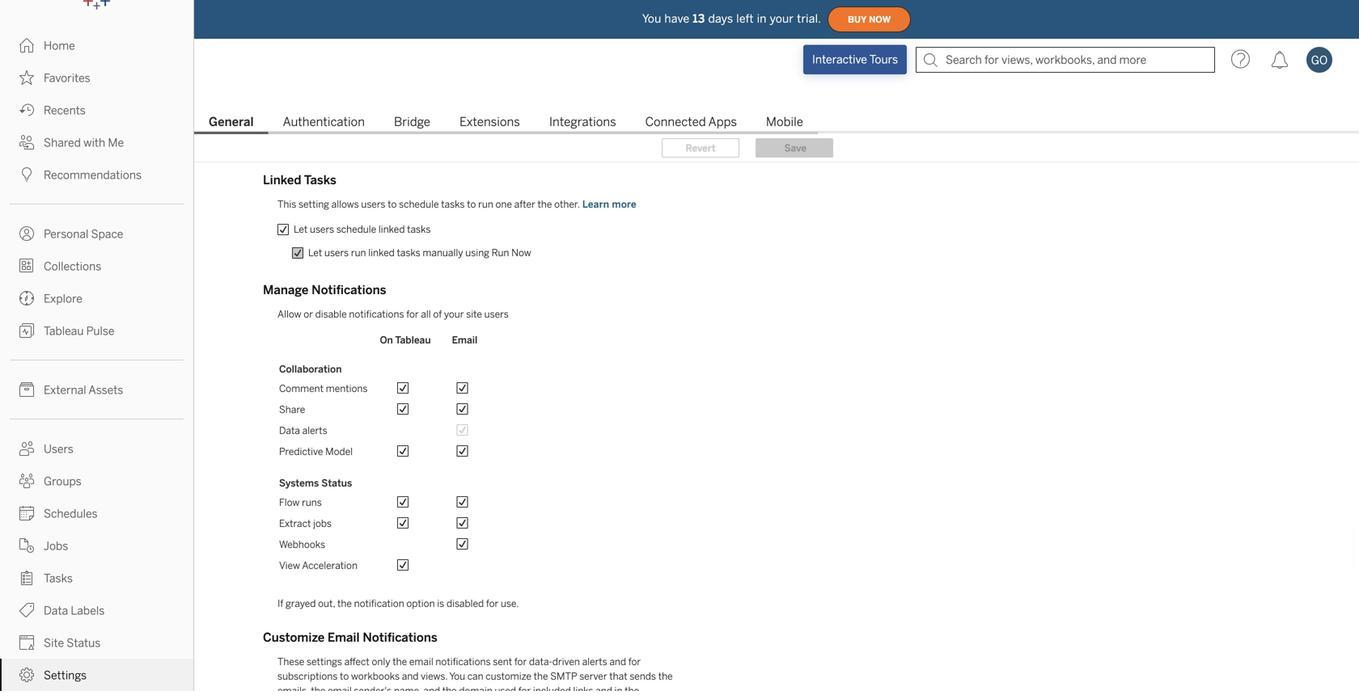 Task type: locate. For each thing, give the bounding box(es) containing it.
to up let users schedule linked tasks
[[388, 199, 397, 210]]

0 horizontal spatial notifications
[[349, 309, 404, 320]]

email
[[452, 335, 478, 346], [328, 631, 360, 646]]

groups link
[[0, 465, 193, 498]]

and up that
[[610, 657, 626, 668]]

driven
[[552, 657, 580, 668]]

1 horizontal spatial tableau
[[395, 335, 431, 346]]

recommendations link
[[0, 159, 193, 191]]

tasks down jobs
[[44, 572, 73, 586]]

connected apps
[[645, 115, 737, 129]]

to left one
[[467, 199, 476, 210]]

0 horizontal spatial let
[[294, 224, 308, 235]]

linked for run
[[368, 247, 395, 259]]

customize
[[486, 671, 531, 683]]

linked up let users run linked tasks manually using run now
[[379, 224, 405, 235]]

integrations
[[549, 115, 616, 129]]

1 horizontal spatial run
[[478, 199, 493, 210]]

extensions
[[460, 115, 520, 129]]

status for site status
[[67, 637, 101, 650]]

status for systems status
[[321, 478, 352, 489]]

users
[[44, 443, 74, 456]]

model
[[325, 446, 353, 458]]

your left trial.
[[770, 12, 794, 25]]

0 horizontal spatial status
[[67, 637, 101, 650]]

1 horizontal spatial alerts
[[582, 657, 607, 668]]

0 vertical spatial in
[[757, 12, 767, 25]]

main navigation. press the up and down arrow keys to access links. element
[[0, 29, 193, 692]]

data alerts
[[279, 425, 327, 437]]

0 vertical spatial tasks
[[441, 199, 465, 210]]

personal
[[44, 228, 89, 241]]

1 horizontal spatial notifications
[[436, 657, 491, 668]]

0 vertical spatial you
[[642, 12, 661, 25]]

notifications up disable
[[312, 283, 386, 298]]

bridge
[[394, 115, 430, 129]]

users up let users schedule linked tasks
[[361, 199, 386, 210]]

that
[[609, 671, 628, 683]]

0 horizontal spatial schedule
[[336, 224, 376, 235]]

notifications
[[349, 309, 404, 320], [436, 657, 491, 668]]

status inside site status link
[[67, 637, 101, 650]]

1 vertical spatial notifications
[[363, 631, 437, 646]]

tableau down explore
[[44, 325, 84, 338]]

connected
[[645, 115, 706, 129]]

site status
[[44, 637, 101, 650]]

1 vertical spatial email
[[328, 631, 360, 646]]

1 vertical spatial tasks
[[44, 572, 73, 586]]

Search for views, workbooks, and more text field
[[916, 47, 1215, 73]]

schedules
[[44, 508, 98, 521]]

run
[[478, 199, 493, 210], [351, 247, 366, 259]]

apps
[[708, 115, 737, 129]]

tasks up manually on the top of the page
[[441, 199, 465, 210]]

alerts up server
[[582, 657, 607, 668]]

alerts up predictive model
[[302, 425, 327, 437]]

main content containing general
[[194, 65, 1359, 692]]

0 vertical spatial notifications
[[349, 309, 404, 320]]

1 horizontal spatial let
[[308, 247, 322, 259]]

in right left
[[757, 12, 767, 25]]

0 horizontal spatial tableau
[[44, 325, 84, 338]]

tasks for schedule
[[407, 224, 431, 235]]

1 vertical spatial alerts
[[582, 657, 607, 668]]

have
[[665, 12, 690, 25]]

personal space link
[[0, 218, 193, 250]]

revert
[[686, 142, 716, 154]]

flow runs
[[279, 497, 322, 509]]

pulse
[[86, 325, 114, 338]]

interactive tours
[[812, 53, 898, 66]]

tasks up the setting
[[304, 173, 336, 188]]

0 horizontal spatial run
[[351, 247, 366, 259]]

systems
[[279, 478, 319, 489]]

1 vertical spatial your
[[444, 309, 464, 320]]

using
[[465, 247, 489, 259]]

schedule down allows
[[336, 224, 376, 235]]

alerts
[[302, 425, 327, 437], [582, 657, 607, 668]]

tours
[[869, 53, 898, 66]]

predictive model
[[279, 446, 353, 458]]

server
[[579, 671, 607, 683]]

1 horizontal spatial schedule
[[399, 199, 439, 210]]

navigation
[[194, 110, 1359, 134]]

1 horizontal spatial email
[[452, 335, 478, 346]]

0 horizontal spatial to
[[340, 671, 349, 683]]

the down subscriptions
[[311, 686, 325, 692]]

email
[[409, 657, 433, 668], [328, 686, 352, 692]]

on tableau
[[380, 335, 431, 346]]

email down site
[[452, 335, 478, 346]]

use.
[[501, 598, 519, 610]]

0 vertical spatial tasks
[[304, 173, 336, 188]]

1 horizontal spatial you
[[642, 12, 661, 25]]

you left have
[[642, 12, 661, 25]]

0 horizontal spatial now
[[511, 247, 531, 259]]

in
[[757, 12, 767, 25], [614, 686, 622, 692]]

let up manage notifications
[[308, 247, 322, 259]]

links
[[573, 686, 593, 692]]

tasks left manually on the top of the page
[[397, 247, 420, 259]]

learn more link
[[580, 198, 639, 211]]

0 vertical spatial your
[[770, 12, 794, 25]]

notifications up only
[[363, 631, 437, 646]]

for
[[406, 309, 419, 320], [486, 598, 499, 610], [514, 657, 527, 668], [628, 657, 641, 668], [518, 686, 531, 692]]

now right buy
[[869, 14, 891, 24]]

tasks up let users run linked tasks manually using run now
[[407, 224, 431, 235]]

and
[[610, 657, 626, 668], [402, 671, 419, 683], [423, 686, 440, 692], [596, 686, 612, 692]]

for right sent
[[514, 657, 527, 668]]

1 vertical spatial linked
[[368, 247, 395, 259]]

now
[[869, 14, 891, 24], [511, 247, 531, 259]]

tasks link
[[0, 562, 193, 595]]

to down affect on the bottom
[[340, 671, 349, 683]]

0 vertical spatial email
[[409, 657, 433, 668]]

linked down let users schedule linked tasks
[[368, 247, 395, 259]]

users right site
[[484, 309, 509, 320]]

0 vertical spatial status
[[321, 478, 352, 489]]

data-
[[529, 657, 552, 668]]

1 vertical spatial tasks
[[407, 224, 431, 235]]

1 vertical spatial you
[[449, 671, 465, 683]]

users down let users schedule linked tasks
[[324, 247, 349, 259]]

run down let users schedule linked tasks
[[351, 247, 366, 259]]

0 vertical spatial email
[[452, 335, 478, 346]]

let down the setting
[[294, 224, 308, 235]]

comment
[[279, 383, 324, 395]]

1 horizontal spatial now
[[869, 14, 891, 24]]

data labels link
[[0, 595, 193, 627]]

data down the share
[[279, 425, 300, 437]]

main content
[[194, 65, 1359, 692]]

all
[[421, 309, 431, 320]]

data labels
[[44, 605, 105, 618]]

2 horizontal spatial to
[[467, 199, 476, 210]]

0 vertical spatial data
[[279, 425, 300, 437]]

email up views.
[[409, 657, 433, 668]]

1 vertical spatial let
[[308, 247, 322, 259]]

buy now button
[[828, 6, 911, 32]]

email down settings
[[328, 686, 352, 692]]

extract
[[279, 518, 311, 530]]

disabled
[[447, 598, 484, 610]]

0 vertical spatial alerts
[[302, 425, 327, 437]]

tableau inside main navigation. press the up and down arrow keys to access links. element
[[44, 325, 84, 338]]

recommendations
[[44, 169, 142, 182]]

view
[[279, 560, 300, 572]]

users down the setting
[[310, 224, 334, 235]]

allows
[[331, 199, 359, 210]]

linked tasks
[[263, 173, 336, 188]]

1 vertical spatial data
[[44, 605, 68, 618]]

views.
[[421, 671, 448, 683]]

site
[[466, 309, 482, 320]]

workbooks
[[351, 671, 400, 683]]

1 horizontal spatial email
[[409, 657, 433, 668]]

mobile
[[766, 115, 803, 129]]

external assets link
[[0, 374, 193, 406]]

0 vertical spatial let
[[294, 224, 308, 235]]

tableau right on
[[395, 335, 431, 346]]

tasks
[[441, 199, 465, 210], [407, 224, 431, 235], [397, 247, 420, 259]]

email up affect on the bottom
[[328, 631, 360, 646]]

0 horizontal spatial you
[[449, 671, 465, 683]]

now right run
[[511, 247, 531, 259]]

status up the "runs"
[[321, 478, 352, 489]]

1 vertical spatial notifications
[[436, 657, 491, 668]]

you left 'can'
[[449, 671, 465, 683]]

webhooks
[[279, 539, 325, 551]]

0 horizontal spatial data
[[44, 605, 68, 618]]

0 vertical spatial linked
[[379, 224, 405, 235]]

1 horizontal spatial status
[[321, 478, 352, 489]]

in down that
[[614, 686, 622, 692]]

for left all
[[406, 309, 419, 320]]

alerts inside these settings affect only the email notifications sent for data-driven alerts and for subscriptions to workbooks and views. you can customize the smtp server that sends the emails, the email sender's name, and the domain used for included links and in t
[[582, 657, 607, 668]]

and down server
[[596, 686, 612, 692]]

jobs
[[313, 518, 332, 530]]

acceleration
[[302, 560, 358, 572]]

0 vertical spatial now
[[869, 14, 891, 24]]

notifications inside these settings affect only the email notifications sent for data-driven alerts and for subscriptions to workbooks and views. you can customize the smtp server that sends the emails, the email sender's name, and the domain used for included links and in t
[[436, 657, 491, 668]]

your right of
[[444, 309, 464, 320]]

linked for schedule
[[379, 224, 405, 235]]

data inside main navigation. press the up and down arrow keys to access links. element
[[44, 605, 68, 618]]

run left one
[[478, 199, 493, 210]]

1 vertical spatial in
[[614, 686, 622, 692]]

1 vertical spatial status
[[67, 637, 101, 650]]

schedule up let users run linked tasks manually using run now
[[399, 199, 439, 210]]

1 vertical spatial now
[[511, 247, 531, 259]]

1 horizontal spatial tasks
[[304, 173, 336, 188]]

and up name,
[[402, 671, 419, 683]]

allow or disable notifications for all of your site users
[[278, 309, 509, 320]]

tableau
[[44, 325, 84, 338], [395, 335, 431, 346]]

status right site
[[67, 637, 101, 650]]

collaboration
[[279, 364, 342, 375]]

data left labels
[[44, 605, 68, 618]]

0 horizontal spatial email
[[328, 686, 352, 692]]

comment mentions
[[279, 383, 368, 395]]

2 vertical spatial tasks
[[397, 247, 420, 259]]

0 horizontal spatial in
[[614, 686, 622, 692]]

0 horizontal spatial email
[[328, 631, 360, 646]]

1 horizontal spatial data
[[279, 425, 300, 437]]

0 horizontal spatial tasks
[[44, 572, 73, 586]]

notifications up 'can'
[[436, 657, 491, 668]]

0 horizontal spatial your
[[444, 309, 464, 320]]

notifications
[[312, 283, 386, 298], [363, 631, 437, 646]]

me
[[108, 136, 124, 150]]

notifications up on
[[349, 309, 404, 320]]

is
[[437, 598, 444, 610]]



Task type: vqa. For each thing, say whether or not it's contained in the screenshot.
the rightmost Data
yes



Task type: describe. For each thing, give the bounding box(es) containing it.
learn
[[582, 199, 609, 210]]

you have 13 days left in your trial.
[[642, 12, 821, 25]]

1 horizontal spatial your
[[770, 12, 794, 25]]

the down views.
[[442, 686, 457, 692]]

tableau pulse link
[[0, 315, 193, 347]]

users link
[[0, 433, 193, 465]]

sub-spaces tab list
[[194, 113, 1359, 134]]

this
[[278, 199, 296, 210]]

jobs link
[[0, 530, 193, 562]]

for up the sends
[[628, 657, 641, 668]]

to inside these settings affect only the email notifications sent for data-driven alerts and for subscriptions to workbooks and views. you can customize the smtp server that sends the emails, the email sender's name, and the domain used for included links and in t
[[340, 671, 349, 683]]

you inside these settings affect only the email notifications sent for data-driven alerts and for subscriptions to workbooks and views. you can customize the smtp server that sends the emails, the email sender's name, and the domain used for included links and in t
[[449, 671, 465, 683]]

recents link
[[0, 94, 193, 126]]

1 vertical spatial email
[[328, 686, 352, 692]]

1 vertical spatial schedule
[[336, 224, 376, 235]]

smtp
[[550, 671, 577, 683]]

settings
[[307, 657, 342, 668]]

these settings affect only the email notifications sent for data-driven alerts and for subscriptions to workbooks and views. you can customize the smtp server that sends the emails, the email sender's name, and the domain used for included links and in t
[[278, 657, 673, 692]]

and down views.
[[423, 686, 440, 692]]

can
[[467, 671, 483, 683]]

assets
[[89, 384, 123, 397]]

labels
[[71, 605, 105, 618]]

customize
[[263, 631, 325, 646]]

1 vertical spatial run
[[351, 247, 366, 259]]

grayed
[[286, 598, 316, 610]]

shared
[[44, 136, 81, 150]]

0 vertical spatial notifications
[[312, 283, 386, 298]]

explore
[[44, 292, 82, 306]]

the down data- at the bottom of page
[[534, 671, 548, 683]]

only
[[372, 657, 390, 668]]

sent
[[493, 657, 512, 668]]

the right the 'out,'
[[337, 598, 352, 610]]

1 horizontal spatial in
[[757, 12, 767, 25]]

in inside these settings affect only the email notifications sent for data-driven alerts and for subscriptions to workbooks and views. you can customize the smtp server that sends the emails, the email sender's name, and the domain used for included links and in t
[[614, 686, 622, 692]]

data for data labels
[[44, 605, 68, 618]]

the right the sends
[[658, 671, 673, 683]]

out,
[[318, 598, 335, 610]]

if grayed out, the notification option is disabled for use.
[[278, 598, 519, 610]]

for left use.
[[486, 598, 499, 610]]

included
[[533, 686, 571, 692]]

tableau pulse
[[44, 325, 114, 338]]

site
[[44, 637, 64, 650]]

collections
[[44, 260, 101, 273]]

tasks inside main navigation. press the up and down arrow keys to access links. element
[[44, 572, 73, 586]]

sender's
[[354, 686, 392, 692]]

trial.
[[797, 12, 821, 25]]

now inside buy now button
[[869, 14, 891, 24]]

shared with me link
[[0, 126, 193, 159]]

disable
[[315, 309, 347, 320]]

recents
[[44, 104, 86, 117]]

settings link
[[0, 659, 193, 692]]

linked
[[263, 173, 301, 188]]

collections link
[[0, 250, 193, 282]]

domain
[[459, 686, 492, 692]]

affect
[[344, 657, 370, 668]]

let for let users schedule linked tasks
[[294, 224, 308, 235]]

systems status
[[279, 478, 352, 489]]

runs
[[302, 497, 322, 509]]

the right only
[[393, 657, 407, 668]]

manage notifications
[[263, 283, 386, 298]]

let for let users run linked tasks manually using run now
[[308, 247, 322, 259]]

customize email notifications
[[263, 631, 437, 646]]

mentions
[[326, 383, 368, 395]]

let users run linked tasks manually using run now
[[308, 247, 531, 259]]

home
[[44, 39, 75, 53]]

shared with me
[[44, 136, 124, 150]]

data for data alerts
[[279, 425, 300, 437]]

days
[[708, 12, 733, 25]]

after
[[514, 199, 535, 210]]

buy
[[848, 14, 867, 24]]

notification
[[354, 598, 404, 610]]

interactive
[[812, 53, 867, 66]]

buy now
[[848, 14, 891, 24]]

schedules link
[[0, 498, 193, 530]]

13
[[693, 12, 705, 25]]

emails,
[[278, 686, 309, 692]]

flow
[[279, 497, 300, 509]]

groups
[[44, 475, 82, 489]]

1 horizontal spatial to
[[388, 199, 397, 210]]

with
[[83, 136, 105, 150]]

jobs
[[44, 540, 68, 553]]

manage
[[263, 283, 309, 298]]

these
[[278, 657, 304, 668]]

general
[[209, 115, 254, 129]]

sends
[[630, 671, 656, 683]]

or
[[304, 309, 313, 320]]

favorites link
[[0, 61, 193, 94]]

more
[[612, 199, 637, 210]]

0 horizontal spatial alerts
[[302, 425, 327, 437]]

predictive
[[279, 446, 323, 458]]

0 vertical spatial run
[[478, 199, 493, 210]]

navigation containing general
[[194, 110, 1359, 134]]

name,
[[394, 686, 421, 692]]

personal space
[[44, 228, 123, 241]]

option
[[406, 598, 435, 610]]

for right 'used'
[[518, 686, 531, 692]]

view acceleration
[[279, 560, 358, 572]]

this setting allows users to schedule tasks to run one after the other. learn more
[[278, 199, 637, 210]]

space
[[91, 228, 123, 241]]

tasks for run
[[397, 247, 420, 259]]

the right after
[[538, 199, 552, 210]]

one
[[496, 199, 512, 210]]

0 vertical spatial schedule
[[399, 199, 439, 210]]



